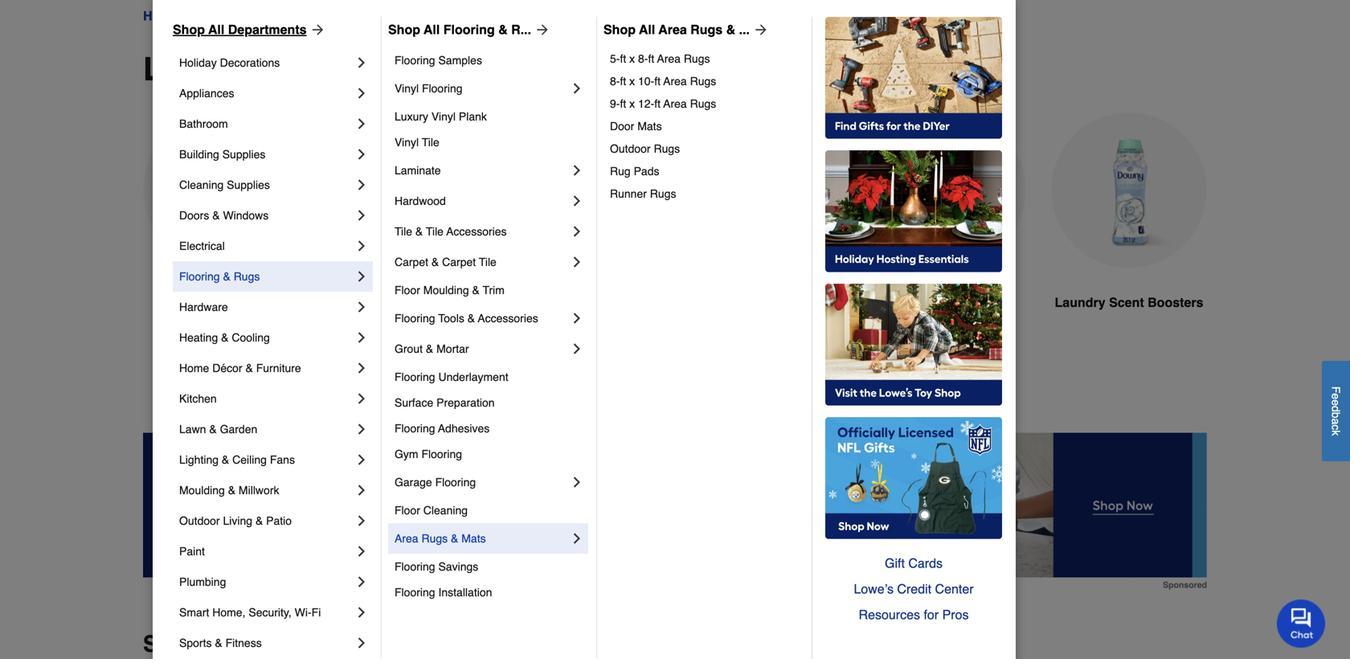Task type: vqa. For each thing, say whether or not it's contained in the screenshot.
paint ideas & inspiration link
no



Task type: describe. For each thing, give the bounding box(es) containing it.
flooring savings link
[[395, 554, 585, 579]]

tile inside carpet & carpet tile link
[[479, 256, 497, 268]]

2 e from the top
[[1330, 400, 1343, 406]]

10-
[[638, 75, 654, 88]]

credit
[[897, 582, 932, 596]]

mortar
[[437, 342, 469, 355]]

area for 10-
[[664, 75, 687, 88]]

white bottle of shout stain remover. image
[[506, 113, 662, 268]]

chevron right image for hardwood
[[569, 193, 585, 209]]

1 carpet from the left
[[395, 256, 428, 268]]

0 vertical spatial cleaning supplies link
[[193, 6, 304, 26]]

hardware link
[[179, 292, 354, 322]]

laundry scent boosters
[[1055, 295, 1204, 310]]

gym
[[395, 448, 418, 461]]

area rugs & mats
[[395, 532, 486, 545]]

accessories for flooring tools & accessories
[[478, 312, 538, 325]]

chevron right image for laminate
[[569, 162, 585, 178]]

decorations
[[220, 56, 280, 69]]

doors & windows link
[[179, 200, 354, 231]]

rugs down '8-ft x 10-ft area rugs' link at the top of page
[[690, 97, 716, 110]]

sports & fitness
[[179, 637, 262, 649]]

resources for pros
[[859, 607, 969, 622]]

& left ceiling
[[222, 453, 229, 466]]

laundry supplies link
[[318, 6, 418, 26]]

& up floor moulding & trim
[[432, 256, 439, 268]]

& inside 'link'
[[215, 637, 222, 649]]

rugs up detergent
[[234, 270, 260, 283]]

grout & mortar link
[[395, 334, 569, 364]]

rugs up '8-ft x 10-ft area rugs' link at the top of page
[[684, 52, 710, 65]]

hardwood link
[[395, 186, 569, 216]]

vinyl for vinyl tile
[[395, 136, 419, 149]]

arrow right image
[[531, 22, 551, 38]]

& left patio
[[256, 514, 263, 527]]

pads
[[634, 165, 659, 178]]

lowe's
[[854, 582, 894, 596]]

& left millwork at the bottom left of page
[[228, 484, 236, 497]]

area for 8-
[[657, 52, 681, 65]]

chevron right image for outdoor living & patio
[[354, 513, 370, 529]]

door
[[610, 120, 634, 133]]

chevron right image for vinyl flooring
[[569, 80, 585, 96]]

1 vertical spatial mats
[[462, 532, 486, 545]]

accessories for tile & tile accessories
[[446, 225, 507, 238]]

home décor & furniture
[[179, 362, 301, 375]]

furniture
[[256, 362, 301, 375]]

ft down 5-ft x 8-ft area rugs
[[654, 75, 661, 88]]

underlayment
[[438, 371, 508, 383]]

laundry for bottle of downy laundry scent booster. image
[[1055, 295, 1106, 310]]

arrow right image for shop all area rugs & ...
[[750, 22, 769, 38]]

9-ft x 12-ft area rugs
[[610, 97, 716, 110]]

vinyl flooring link
[[395, 73, 569, 104]]

pros
[[942, 607, 969, 622]]

removers
[[598, 295, 660, 310]]

holiday
[[179, 56, 217, 69]]

carpet & carpet tile
[[395, 256, 497, 268]]

flooring & rugs
[[179, 270, 260, 283]]

flooring underlayment link
[[395, 364, 585, 390]]

shop all area rugs & ... link
[[604, 20, 769, 39]]

gift
[[885, 556, 905, 571]]

laundry scent boosters link
[[1051, 113, 1207, 351]]

1 horizontal spatial moulding
[[423, 284, 469, 297]]

& right tools
[[468, 312, 475, 325]]

fitness
[[226, 637, 262, 649]]

fabric for fabric fresheners
[[892, 295, 930, 310]]

outdoor living & patio
[[179, 514, 292, 527]]

adhesives
[[438, 422, 490, 435]]

plumbing
[[179, 575, 226, 588]]

1 e from the top
[[1330, 393, 1343, 400]]

rugs up 5-ft x 8-ft area rugs link
[[691, 22, 723, 37]]

rugs up flooring savings
[[422, 532, 448, 545]]

blue spray bottle of febreze fabric freshener. image
[[870, 113, 1026, 268]]

bottle of downy laundry scent booster. image
[[1051, 113, 1207, 268]]

garage flooring
[[395, 476, 476, 489]]

laundry for "green container of gain laundry detergent." image
[[164, 295, 215, 310]]

smart home, security, wi-fi
[[179, 606, 321, 619]]

area rugs & mats link
[[395, 523, 569, 554]]

tile down hardwood
[[395, 225, 412, 238]]

washing machine cleaners link
[[688, 113, 844, 370]]

fabric fresheners link
[[870, 113, 1026, 351]]

décor
[[212, 362, 242, 375]]

lighting & ceiling fans link
[[179, 444, 354, 475]]

brand
[[238, 631, 303, 657]]

lowe's credit center
[[854, 582, 974, 596]]

shop for shop all area rugs & ...
[[604, 22, 636, 37]]

lighting & ceiling fans
[[179, 453, 295, 466]]

ceiling
[[232, 453, 267, 466]]

0 vertical spatial laundry supplies
[[318, 8, 418, 23]]

officially licensed n f l gifts. shop now. image
[[825, 417, 1002, 539]]

patio
[[266, 514, 292, 527]]

boosters
[[1148, 295, 1204, 310]]

chat invite button image
[[1277, 599, 1326, 648]]

gym flooring
[[395, 448, 462, 461]]

area inside shop all area rugs & ... link
[[659, 22, 687, 37]]

laundry stain removers link
[[506, 113, 662, 351]]

chevron right image for moulding & millwork
[[354, 482, 370, 498]]

chevron right image for carpet & carpet tile
[[569, 254, 585, 270]]

vinyl tile link
[[395, 129, 585, 155]]

visit the lowe's toy shop. image
[[825, 284, 1002, 406]]

lighting
[[179, 453, 219, 466]]

flooring up samples
[[443, 22, 495, 37]]

smart
[[179, 606, 209, 619]]

flooring tools & accessories
[[395, 312, 538, 325]]

chevron right image for bathroom
[[354, 116, 370, 132]]

living
[[223, 514, 252, 527]]

sports & fitness link
[[179, 628, 354, 658]]

scent
[[1109, 295, 1144, 310]]

chevron right image for lighting & ceiling fans
[[354, 452, 370, 468]]

2 vertical spatial cleaning
[[423, 504, 468, 517]]

chevron right image for home décor & furniture
[[354, 360, 370, 376]]

moulding & millwork
[[179, 484, 279, 497]]

laminate
[[395, 164, 441, 177]]

9-ft x 12-ft area rugs link
[[610, 92, 801, 115]]

flooring & rugs link
[[179, 261, 354, 292]]

all for flooring
[[424, 22, 440, 37]]

shop all flooring & r... link
[[388, 20, 551, 39]]

& right lawn
[[209, 423, 217, 436]]

electrical
[[179, 240, 225, 252]]

building
[[179, 148, 219, 161]]

plumbing link
[[179, 567, 354, 597]]

cards
[[908, 556, 943, 571]]

find gifts for the diyer. image
[[825, 17, 1002, 139]]

flooring down electrical
[[179, 270, 220, 283]]

flooring adhesives link
[[395, 416, 585, 441]]

laminate link
[[395, 155, 569, 186]]

supplies down laundry supplies link on the top
[[279, 51, 413, 88]]

softeners
[[394, 295, 453, 310]]

stain
[[563, 295, 594, 310]]

& left "..."
[[726, 22, 736, 37]]

surface preparation link
[[395, 390, 585, 416]]

flooring up surface
[[395, 371, 435, 383]]

runner
[[610, 187, 647, 200]]

resources
[[859, 607, 920, 622]]

& right décor
[[246, 362, 253, 375]]

shop all area rugs & ...
[[604, 22, 750, 37]]

door mats
[[610, 120, 662, 133]]

flooring up luxury vinyl plank
[[422, 82, 463, 95]]

d
[[1330, 406, 1343, 412]]

moulding & millwork link
[[179, 475, 354, 506]]

rug
[[610, 165, 631, 178]]

f e e d b a c k
[[1330, 386, 1343, 436]]

flooring underlayment
[[395, 371, 508, 383]]

f e e d b a c k button
[[1322, 361, 1350, 461]]

blue bottle of downy fabric softener. image
[[325, 113, 481, 268]]



Task type: locate. For each thing, give the bounding box(es) containing it.
x
[[629, 52, 635, 65], [629, 75, 635, 88], [629, 97, 635, 110]]

bathroom
[[179, 117, 228, 130]]

kitchen link
[[179, 383, 354, 414]]

fi
[[312, 606, 321, 619]]

arrow right image
[[307, 22, 326, 38], [750, 22, 769, 38]]

2 vertical spatial x
[[629, 97, 635, 110]]

9-
[[610, 97, 620, 110]]

cooling
[[232, 331, 270, 344]]

tile up carpet & carpet tile
[[426, 225, 444, 238]]

windows
[[223, 209, 269, 222]]

vinyl inside luxury vinyl plank link
[[432, 110, 456, 123]]

0 vertical spatial vinyl
[[395, 82, 419, 95]]

accessories up carpet & carpet tile link
[[446, 225, 507, 238]]

1 vertical spatial cleaning supplies link
[[179, 170, 354, 200]]

area down floor cleaning
[[395, 532, 418, 545]]

8-ft x 10-ft area rugs
[[610, 75, 716, 88]]

fabric softeners link
[[325, 113, 481, 351]]

rug pads link
[[610, 160, 801, 182]]

0 horizontal spatial carpet
[[395, 256, 428, 268]]

home décor & furniture link
[[179, 353, 354, 383]]

chevron right image for garage flooring
[[569, 474, 585, 490]]

1 vertical spatial moulding
[[179, 484, 225, 497]]

area inside '8-ft x 10-ft area rugs' link
[[664, 75, 687, 88]]

0 horizontal spatial 8-
[[610, 75, 620, 88]]

supplies up flooring samples on the top left
[[368, 8, 418, 23]]

k
[[1330, 430, 1343, 436]]

home link
[[143, 6, 179, 26]]

laundry right trim on the top of page
[[509, 295, 559, 310]]

2 horizontal spatial shop
[[604, 22, 636, 37]]

all up holiday decorations
[[208, 22, 224, 37]]

cleaning supplies up doors & windows
[[179, 178, 270, 191]]

flooring down surface
[[395, 422, 435, 435]]

fabric left fresheners
[[892, 295, 930, 310]]

chevron right image for flooring & rugs
[[354, 268, 370, 285]]

grout
[[395, 342, 423, 355]]

area down the 8-ft x 10-ft area rugs
[[664, 97, 687, 110]]

green container of gain laundry detergent. image
[[143, 113, 299, 268]]

area inside 9-ft x 12-ft area rugs link
[[664, 97, 687, 110]]

3 all from the left
[[639, 22, 655, 37]]

8- up 10-
[[638, 52, 648, 65]]

flooring up floor cleaning
[[435, 476, 476, 489]]

cleaning supplies link up decorations
[[193, 6, 304, 26]]

0 vertical spatial outdoor
[[610, 142, 651, 155]]

& left r...
[[498, 22, 508, 37]]

cleaning supplies for the topmost cleaning supplies link
[[193, 8, 304, 23]]

laundry detergent link
[[143, 113, 299, 351]]

x left 12-
[[629, 97, 635, 110]]

tile inside "vinyl tile" link
[[422, 136, 439, 149]]

fabric left softeners
[[352, 295, 391, 310]]

area inside area rugs & mats link
[[395, 532, 418, 545]]

for
[[924, 607, 939, 622]]

1 vertical spatial cleaning
[[179, 178, 224, 191]]

arrow right image up holiday decorations link
[[307, 22, 326, 38]]

1 horizontal spatial home
[[179, 362, 209, 375]]

shop all departments link
[[173, 20, 326, 39]]

smart home, security, wi-fi link
[[179, 597, 354, 628]]

chevron right image for cleaning supplies
[[354, 177, 370, 193]]

heating & cooling link
[[179, 322, 354, 353]]

cleaning up holiday decorations
[[193, 8, 247, 23]]

supplies up windows
[[227, 178, 270, 191]]

1 vertical spatial accessories
[[478, 312, 538, 325]]

garage
[[395, 476, 432, 489]]

1 arrow right image from the left
[[307, 22, 326, 38]]

2 vertical spatial vinyl
[[395, 136, 419, 149]]

laundry for white bottle of shout stain remover. "image" at top
[[509, 295, 559, 310]]

floor moulding & trim
[[395, 284, 505, 297]]

0 horizontal spatial moulding
[[179, 484, 225, 497]]

cleaning down building
[[179, 178, 224, 191]]

shop all departments
[[173, 22, 307, 37]]

shop up holiday
[[173, 22, 205, 37]]

cleaning supplies link
[[193, 6, 304, 26], [179, 170, 354, 200]]

laundry right departments
[[318, 8, 365, 23]]

flooring inside "link"
[[395, 54, 435, 67]]

area for 12-
[[664, 97, 687, 110]]

shop for shop all departments
[[173, 22, 205, 37]]

home for home
[[143, 8, 179, 23]]

electrical link
[[179, 231, 354, 261]]

1 shop from the left
[[173, 22, 205, 37]]

5-
[[610, 52, 620, 65]]

e
[[1330, 393, 1343, 400], [1330, 400, 1343, 406]]

flooring samples link
[[395, 47, 585, 73]]

supplies up holiday decorations link
[[251, 8, 304, 23]]

laundry
[[318, 8, 365, 23], [143, 51, 270, 88], [164, 295, 215, 310], [509, 295, 559, 310], [1055, 295, 1106, 310]]

mats up savings
[[462, 532, 486, 545]]

arrow right image for shop all departments
[[307, 22, 326, 38]]

ft left 10-
[[620, 75, 626, 88]]

mats
[[638, 120, 662, 133], [462, 532, 486, 545]]

laundry detergent
[[164, 295, 278, 310]]

advertisement region
[[143, 433, 1207, 590]]

all up flooring samples on the top left
[[424, 22, 440, 37]]

floor
[[395, 284, 420, 297], [395, 504, 420, 517]]

ft up 9-
[[620, 52, 626, 65]]

chevron right image for flooring tools & accessories
[[569, 310, 585, 326]]

vinyl inside vinyl flooring link
[[395, 82, 419, 95]]

carpet
[[395, 256, 428, 268], [442, 256, 476, 268]]

shop up flooring samples on the top left
[[388, 22, 420, 37]]

chevron right image for sports & fitness
[[354, 635, 370, 651]]

fabric for fabric softeners
[[352, 295, 391, 310]]

holiday hosting essentials. image
[[825, 150, 1002, 272]]

2 shop from the left
[[388, 22, 420, 37]]

rugs down the pads
[[650, 187, 676, 200]]

& up savings
[[451, 532, 458, 545]]

0 vertical spatial 8-
[[638, 52, 648, 65]]

floor for floor cleaning
[[395, 504, 420, 517]]

flooring down area rugs & mats
[[395, 560, 435, 573]]

holiday decorations link
[[179, 47, 354, 78]]

carpet up floor moulding & trim
[[442, 256, 476, 268]]

& up laundry detergent
[[223, 270, 231, 283]]

& right 'doors'
[[212, 209, 220, 222]]

1 vertical spatial home
[[179, 362, 209, 375]]

chevron right image for area rugs & mats
[[569, 530, 585, 547]]

chevron right image for electrical
[[354, 238, 370, 254]]

flooring samples
[[395, 54, 482, 67]]

cleaning up area rugs & mats
[[423, 504, 468, 517]]

0 vertical spatial accessories
[[446, 225, 507, 238]]

fresheners
[[934, 295, 1003, 310]]

tile down luxury vinyl plank
[[422, 136, 439, 149]]

1 horizontal spatial shop
[[388, 22, 420, 37]]

chevron right image for grout & mortar
[[569, 341, 585, 357]]

chevron right image for building supplies
[[354, 146, 370, 162]]

2 floor from the top
[[395, 504, 420, 517]]

luxury vinyl plank
[[395, 110, 487, 123]]

chevron right image for doors & windows
[[354, 207, 370, 223]]

e up the b
[[1330, 400, 1343, 406]]

1 vertical spatial vinyl
[[432, 110, 456, 123]]

outdoor for outdoor living & patio
[[179, 514, 220, 527]]

shop up 5-
[[604, 22, 636, 37]]

millwork
[[239, 484, 279, 497]]

vinyl for vinyl flooring
[[395, 82, 419, 95]]

3 shop from the left
[[604, 22, 636, 37]]

supplies down bathroom link
[[222, 148, 266, 161]]

e up 'd'
[[1330, 393, 1343, 400]]

area up 5-ft x 8-ft area rugs
[[659, 22, 687, 37]]

2 x from the top
[[629, 75, 635, 88]]

x for 8-
[[629, 52, 635, 65]]

1 vertical spatial outdoor
[[179, 514, 220, 527]]

x for 12-
[[629, 97, 635, 110]]

doors & windows
[[179, 209, 269, 222]]

floor inside floor moulding & trim link
[[395, 284, 420, 297]]

2 carpet from the left
[[442, 256, 476, 268]]

floor inside floor cleaning link
[[395, 504, 420, 517]]

1 horizontal spatial mats
[[638, 120, 662, 133]]

rugs down 5-ft x 8-ft area rugs link
[[690, 75, 716, 88]]

all for departments
[[208, 22, 224, 37]]

chevron right image
[[569, 80, 585, 96], [354, 146, 370, 162], [569, 162, 585, 178], [569, 193, 585, 209], [354, 207, 370, 223], [569, 223, 585, 240], [354, 238, 370, 254], [569, 310, 585, 326], [569, 341, 585, 357], [354, 513, 370, 529], [569, 530, 585, 547], [354, 604, 370, 620], [354, 635, 370, 651]]

area up the 8-ft x 10-ft area rugs
[[657, 52, 681, 65]]

& right grout
[[426, 342, 433, 355]]

accessories down trim on the top of page
[[478, 312, 538, 325]]

vinyl up 'luxury'
[[395, 82, 419, 95]]

shop by brand
[[143, 631, 303, 657]]

0 horizontal spatial fabric
[[352, 295, 391, 310]]

flooring down softeners
[[395, 312, 435, 325]]

0 vertical spatial cleaning supplies
[[193, 8, 304, 23]]

heating
[[179, 331, 218, 344]]

gym flooring link
[[395, 441, 585, 467]]

chevron right image for smart home, security, wi-fi
[[354, 604, 370, 620]]

chevron right image for lawn & garden
[[354, 421, 370, 437]]

floor for floor moulding & trim
[[395, 284, 420, 297]]

outdoor up paint
[[179, 514, 220, 527]]

chevron right image for kitchen
[[354, 391, 370, 407]]

wi-
[[295, 606, 312, 619]]

3 x from the top
[[629, 97, 635, 110]]

floor down carpet & carpet tile
[[395, 284, 420, 297]]

8-ft x 10-ft area rugs link
[[610, 70, 801, 92]]

paint link
[[179, 536, 354, 567]]

hardware
[[179, 301, 228, 313]]

chevron right image for heating & cooling
[[354, 330, 370, 346]]

1 horizontal spatial arrow right image
[[750, 22, 769, 38]]

arrow right image inside shop all departments link
[[307, 22, 326, 38]]

cleaning supplies up decorations
[[193, 8, 304, 23]]

0 vertical spatial floor
[[395, 284, 420, 297]]

2 arrow right image from the left
[[750, 22, 769, 38]]

carpet up fabric softeners
[[395, 256, 428, 268]]

vinyl inside "vinyl tile" link
[[395, 136, 419, 149]]

1 vertical spatial floor
[[395, 504, 420, 517]]

x right 5-
[[629, 52, 635, 65]]

0 horizontal spatial shop
[[173, 22, 205, 37]]

f
[[1330, 386, 1343, 393]]

area up 9-ft x 12-ft area rugs
[[664, 75, 687, 88]]

8- up 9-
[[610, 75, 620, 88]]

x for 10-
[[629, 75, 635, 88]]

arrow right image up 5-ft x 8-ft area rugs link
[[750, 22, 769, 38]]

lawn
[[179, 423, 206, 436]]

cleaning supplies link up windows
[[179, 170, 354, 200]]

area inside 5-ft x 8-ft area rugs link
[[657, 52, 681, 65]]

1 vertical spatial laundry supplies
[[143, 51, 413, 88]]

cleaning supplies for bottommost cleaning supplies link
[[179, 178, 270, 191]]

chevron right image for hardware
[[354, 299, 370, 315]]

gift cards
[[885, 556, 943, 571]]

fabric
[[352, 295, 391, 310], [892, 295, 930, 310]]

outdoor
[[610, 142, 651, 155], [179, 514, 220, 527]]

trim
[[483, 284, 505, 297]]

1 horizontal spatial carpet
[[442, 256, 476, 268]]

1 vertical spatial x
[[629, 75, 635, 88]]

flooring down flooring adhesives
[[422, 448, 462, 461]]

samples
[[438, 54, 482, 67]]

1 x from the top
[[629, 52, 635, 65]]

moulding down carpet & carpet tile
[[423, 284, 469, 297]]

shop
[[143, 631, 199, 657]]

0 vertical spatial mats
[[638, 120, 662, 133]]

ft up 10-
[[648, 52, 654, 65]]

floor down garage
[[395, 504, 420, 517]]

2 fabric from the left
[[892, 295, 930, 310]]

vinyl tile
[[395, 136, 439, 149]]

x left 10-
[[629, 75, 635, 88]]

0 horizontal spatial home
[[143, 8, 179, 23]]

& left cooling
[[221, 331, 229, 344]]

by
[[206, 631, 232, 657]]

tile up floor moulding & trim link
[[479, 256, 497, 268]]

arrow right image inside shop all area rugs & ... link
[[750, 22, 769, 38]]

appliances
[[179, 87, 234, 100]]

& right sports
[[215, 637, 222, 649]]

luxury
[[395, 110, 428, 123]]

moulding down lighting
[[179, 484, 225, 497]]

center
[[935, 582, 974, 596]]

rugs up the pads
[[654, 142, 680, 155]]

& down hardwood
[[415, 225, 423, 238]]

holiday decorations
[[179, 56, 280, 69]]

flooring up vinyl flooring
[[395, 54, 435, 67]]

chevron right image for plumbing
[[354, 574, 370, 590]]

r...
[[511, 22, 531, 37]]

home
[[143, 8, 179, 23], [179, 362, 209, 375]]

0 horizontal spatial all
[[208, 22, 224, 37]]

2 all from the left
[[424, 22, 440, 37]]

chevron right image for appliances
[[354, 85, 370, 101]]

1 fabric from the left
[[352, 295, 391, 310]]

accessories
[[446, 225, 507, 238], [478, 312, 538, 325]]

c
[[1330, 425, 1343, 430]]

1 horizontal spatial fabric
[[892, 295, 930, 310]]

vinyl down 'luxury'
[[395, 136, 419, 149]]

1 horizontal spatial all
[[424, 22, 440, 37]]

ft
[[620, 52, 626, 65], [648, 52, 654, 65], [620, 75, 626, 88], [654, 75, 661, 88], [620, 97, 626, 110], [654, 97, 661, 110]]

0 horizontal spatial arrow right image
[[307, 22, 326, 38]]

1 vertical spatial 8-
[[610, 75, 620, 88]]

vinyl
[[395, 82, 419, 95], [432, 110, 456, 123], [395, 136, 419, 149]]

grout & mortar
[[395, 342, 469, 355]]

surface
[[395, 396, 433, 409]]

home for home décor & furniture
[[179, 362, 209, 375]]

outdoor rugs link
[[610, 137, 801, 160]]

shop for shop all flooring & r...
[[388, 22, 420, 37]]

tile & tile accessories link
[[395, 216, 569, 247]]

rug pads
[[610, 165, 659, 178]]

cleaning
[[193, 8, 247, 23], [179, 178, 224, 191], [423, 504, 468, 517]]

chevron right image
[[354, 55, 370, 71], [354, 85, 370, 101], [354, 116, 370, 132], [354, 177, 370, 193], [569, 254, 585, 270], [354, 268, 370, 285], [354, 299, 370, 315], [354, 330, 370, 346], [354, 360, 370, 376], [354, 391, 370, 407], [354, 421, 370, 437], [354, 452, 370, 468], [569, 474, 585, 490], [354, 482, 370, 498], [354, 543, 370, 559], [354, 574, 370, 590]]

vinyl flooring
[[395, 82, 463, 95]]

laundry left scent
[[1055, 295, 1106, 310]]

chevron right image for tile & tile accessories
[[569, 223, 585, 240]]

chevron right image for paint
[[354, 543, 370, 559]]

laundry up heating
[[164, 295, 215, 310]]

floor moulding & trim link
[[395, 277, 585, 303]]

1 all from the left
[[208, 22, 224, 37]]

& left trim on the top of page
[[472, 284, 480, 297]]

washing machine cleaners
[[712, 295, 820, 329]]

machine
[[769, 295, 820, 310]]

all up 5-ft x 8-ft area rugs
[[639, 22, 655, 37]]

0 vertical spatial x
[[629, 52, 635, 65]]

ft up door
[[620, 97, 626, 110]]

outdoor up rug pads
[[610, 142, 651, 155]]

1 horizontal spatial outdoor
[[610, 142, 651, 155]]

outdoor for outdoor rugs
[[610, 142, 651, 155]]

5-ft x 8-ft area rugs link
[[610, 47, 801, 70]]

1 horizontal spatial 8-
[[638, 52, 648, 65]]

vinyl left plank
[[432, 110, 456, 123]]

0 vertical spatial cleaning
[[193, 8, 247, 23]]

0 horizontal spatial mats
[[462, 532, 486, 545]]

ft down the 8-ft x 10-ft area rugs
[[654, 97, 661, 110]]

all for area
[[639, 22, 655, 37]]

mats down 12-
[[638, 120, 662, 133]]

2 horizontal spatial all
[[639, 22, 655, 37]]

1 floor from the top
[[395, 284, 420, 297]]

0 vertical spatial moulding
[[423, 284, 469, 297]]

0 horizontal spatial outdoor
[[179, 514, 220, 527]]

0 vertical spatial home
[[143, 8, 179, 23]]

chevron right image for holiday decorations
[[354, 55, 370, 71]]

flooring savings
[[395, 560, 478, 573]]

laundry down the shop all departments
[[143, 51, 270, 88]]

1 vertical spatial cleaning supplies
[[179, 178, 270, 191]]

orange box of tide washing machine cleaner. image
[[688, 113, 844, 268]]

flooring down flooring savings
[[395, 586, 435, 599]]

door mats link
[[610, 115, 801, 137]]



